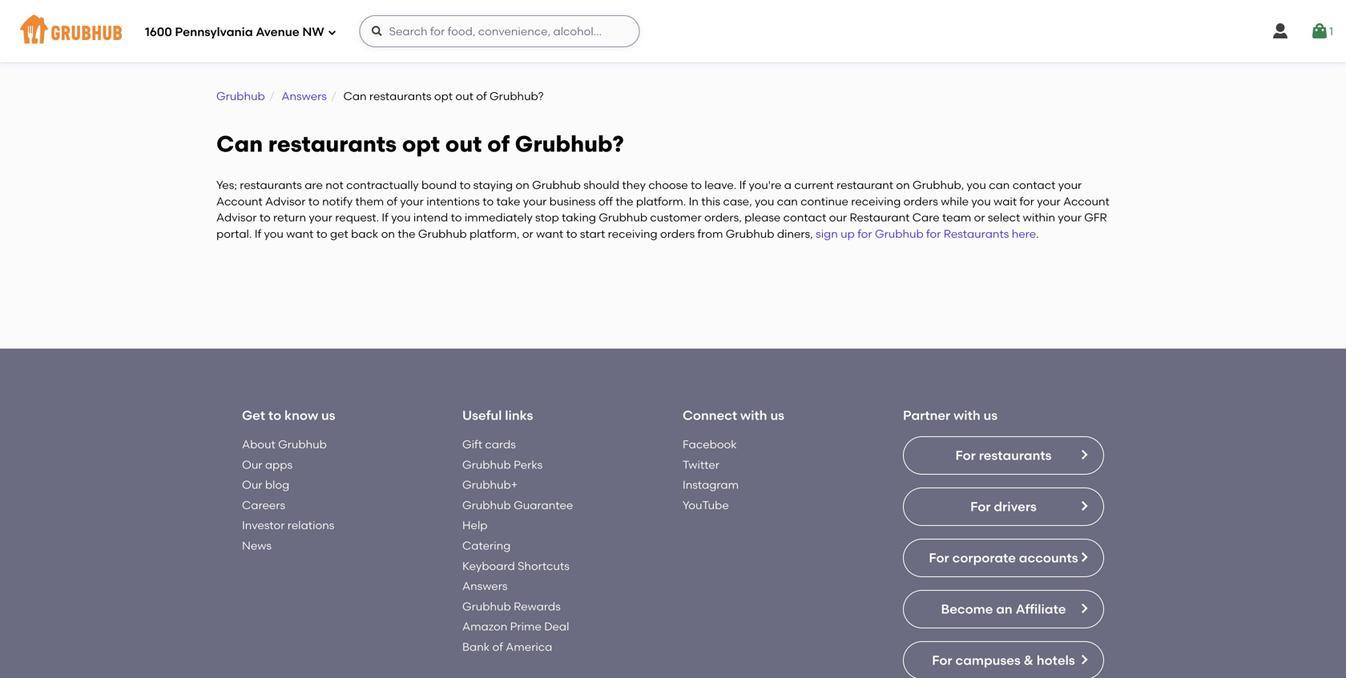 Task type: locate. For each thing, give the bounding box(es) containing it.
they
[[622, 178, 646, 192]]

0 vertical spatial or
[[974, 211, 985, 224]]

2 delivery from the left
[[488, 544, 524, 556]]

2 horizontal spatial if
[[739, 178, 746, 192]]

mexican down sol mexican grill
[[253, 510, 292, 521]]

0 horizontal spatial american
[[484, 510, 530, 521]]

bar
[[630, 489, 652, 504]]

svg image
[[1310, 22, 1329, 41], [371, 25, 384, 38]]

min down yardbird
[[492, 530, 509, 542]]

delivery down 25–40
[[256, 544, 292, 556]]

grubhub? down search for food, convenience, alcohol... search field
[[490, 89, 544, 103]]

0 horizontal spatial of
[[387, 195, 397, 208]]

20–35 min $0.49 delivery down breakfast
[[925, 530, 987, 556]]

grill
[[309, 489, 335, 504]]

advisor
[[265, 195, 306, 208], [216, 211, 257, 224]]

0 horizontal spatial subscription pass image
[[230, 509, 246, 522]]

of
[[476, 89, 487, 103], [487, 130, 510, 157], [387, 195, 397, 208]]

0 horizontal spatial if
[[255, 227, 261, 241]]

delivery inside 25–40 min $0.49 delivery
[[256, 544, 292, 556]]

contact up within
[[1013, 178, 1056, 192]]

$0.49 for sol
[[230, 544, 254, 556]]

grubhub
[[216, 89, 265, 103], [532, 178, 581, 192], [599, 211, 647, 224], [418, 227, 467, 241], [726, 227, 774, 241], [875, 227, 924, 241]]

the down intend
[[398, 227, 415, 241]]

1 star icon image from the left
[[1052, 529, 1065, 542]]

on right back
[[381, 227, 395, 241]]

can up wait
[[989, 178, 1010, 192]]

min down breakfast
[[955, 530, 972, 542]]

can right the answers link
[[343, 89, 367, 103]]

$0.49 down 25–40
[[230, 544, 254, 556]]

1 horizontal spatial min
[[492, 530, 509, 542]]

to down the are
[[308, 195, 319, 208]]

american down subway
[[716, 510, 761, 521]]

2 min from the left
[[492, 530, 509, 542]]

to left get
[[316, 227, 327, 241]]

ratings
[[1078, 547, 1116, 561]]

0 horizontal spatial delivery
[[256, 544, 292, 556]]

american down yardbird
[[484, 510, 530, 521]]

of down search for food, convenience, alcohol... search field
[[476, 89, 487, 103]]

1 horizontal spatial want
[[536, 227, 563, 241]]

grubhub down off
[[599, 211, 647, 224]]

for right up at right
[[857, 227, 872, 241]]

subway link
[[693, 488, 885, 506]]

customer
[[650, 211, 702, 224]]

min right 25–40
[[260, 530, 278, 542]]

delivery down breakfast
[[951, 544, 987, 556]]

$0.49
[[230, 544, 254, 556], [462, 544, 485, 556], [925, 544, 949, 556]]

2 horizontal spatial for
[[1020, 195, 1034, 208]]

for
[[1020, 195, 1034, 208], [857, 227, 872, 241], [926, 227, 941, 241]]

sol mexican grill
[[230, 489, 335, 504]]

$0.49 inside 25–40 min $0.49 delivery
[[230, 544, 254, 556]]

continue
[[801, 195, 848, 208]]

2 star icon image from the left
[[1065, 529, 1078, 542]]

1 vertical spatial mexican
[[253, 510, 292, 521]]

2 vertical spatial of
[[387, 195, 397, 208]]

1 horizontal spatial american
[[716, 510, 761, 521]]

2 $0.49 from the left
[[462, 544, 485, 556]]

and
[[953, 489, 978, 504]]

1 horizontal spatial for
[[926, 227, 941, 241]]

gfr
[[1084, 211, 1107, 224]]

1 horizontal spatial of
[[476, 89, 487, 103]]

20–35 down breakfast
[[925, 530, 953, 542]]

if up case,
[[739, 178, 746, 192]]

business
[[549, 195, 596, 208]]

receiving right "start"
[[608, 227, 658, 241]]

of up staying
[[487, 130, 510, 157]]

1 horizontal spatial contact
[[1013, 178, 1056, 192]]

0 horizontal spatial 20–35 min $0.49 delivery
[[462, 530, 524, 556]]

are
[[305, 178, 323, 192]]

recommended
[[216, 330, 344, 350]]

0 vertical spatial advisor
[[265, 195, 306, 208]]

20–35 min $0.49 delivery down subscription pass image
[[462, 530, 524, 556]]

2 horizontal spatial delivery
[[951, 544, 987, 556]]

1 $0.49 from the left
[[230, 544, 254, 556]]

min
[[260, 530, 278, 542], [492, 530, 509, 542], [955, 530, 972, 542]]

the
[[616, 195, 633, 208], [398, 227, 415, 241]]

1 account from the left
[[216, 195, 263, 208]]

account up gfr at right top
[[1063, 195, 1110, 208]]

2 american from the left
[[716, 510, 761, 521]]

1 vertical spatial receiving
[[608, 227, 658, 241]]

1 vertical spatial grubhub?
[[515, 130, 624, 157]]

1 horizontal spatial can
[[989, 178, 1010, 192]]

0 horizontal spatial account
[[216, 195, 263, 208]]

1 horizontal spatial on
[[516, 178, 529, 192]]

1 20–35 from the left
[[462, 530, 490, 542]]

off
[[598, 195, 613, 208]]

1 horizontal spatial 20–35 min $0.49 delivery
[[925, 530, 987, 556]]

0 horizontal spatial or
[[522, 227, 533, 241]]

1 subscription pass image from the left
[[230, 509, 246, 522]]

0 horizontal spatial 20–35
[[462, 530, 490, 542]]

grubhub left the answers link
[[216, 89, 265, 103]]

1 horizontal spatial 20–35
[[925, 530, 953, 542]]

0 horizontal spatial want
[[286, 227, 314, 241]]

orders down customer
[[660, 227, 695, 241]]

your
[[1058, 178, 1082, 192], [400, 195, 424, 208], [523, 195, 547, 208], [1037, 195, 1061, 208], [309, 211, 332, 224], [1058, 211, 1082, 224]]

orders up care
[[904, 195, 938, 208]]

american for subway
[[716, 510, 761, 521]]

2 horizontal spatial of
[[487, 130, 510, 157]]

0 vertical spatial grubhub?
[[490, 89, 544, 103]]

0 vertical spatial the
[[616, 195, 633, 208]]

the down "they"
[[616, 195, 633, 208]]

table
[[579, 489, 614, 504]]

20–35 down subscription pass image
[[462, 530, 490, 542]]

advisor up portal.
[[216, 211, 257, 224]]

taking
[[562, 211, 596, 224]]

can restaurants opt out of grubhub?
[[343, 89, 544, 103], [216, 130, 624, 157]]

on up take
[[516, 178, 529, 192]]

or
[[974, 211, 985, 224], [522, 227, 533, 241]]

0 horizontal spatial can
[[777, 195, 798, 208]]

2 horizontal spatial $0.49
[[925, 544, 949, 556]]

0 vertical spatial mexican
[[252, 489, 306, 504]]

0 vertical spatial receiving
[[851, 195, 901, 208]]

1 horizontal spatial $0.49
[[462, 544, 485, 556]]

svg image right nw
[[327, 28, 337, 37]]

$0.49 down breakfast
[[925, 544, 949, 556]]

2 vertical spatial if
[[255, 227, 261, 241]]

0 horizontal spatial min
[[260, 530, 278, 542]]

0 horizontal spatial advisor
[[216, 211, 257, 224]]

0 horizontal spatial $0.49
[[230, 544, 254, 556]]

20–35 min $0.49 delivery
[[462, 530, 524, 556], [925, 530, 987, 556]]

want down stop
[[536, 227, 563, 241]]

out up bound
[[445, 130, 482, 157]]

to
[[460, 178, 471, 192], [691, 178, 702, 192], [308, 195, 319, 208], [483, 195, 494, 208], [259, 211, 271, 224], [451, 211, 462, 224], [316, 227, 327, 241], [566, 227, 577, 241]]

1 20–35 min $0.49 delivery from the left
[[462, 530, 524, 556]]

current
[[794, 178, 834, 192]]

star icon image
[[1052, 529, 1065, 542], [1065, 529, 1078, 542], [1078, 529, 1090, 542], [1090, 529, 1103, 542]]

can up yes;
[[216, 130, 263, 157]]

grubhub? up should
[[515, 130, 624, 157]]

to left return
[[259, 211, 271, 224]]

0 horizontal spatial orders
[[660, 227, 695, 241]]

on left grubhub,
[[896, 178, 910, 192]]

1 horizontal spatial advisor
[[265, 195, 306, 208]]

min inside 25–40 min $0.49 delivery
[[260, 530, 278, 542]]

out
[[455, 89, 473, 103], [445, 130, 482, 157]]

1 vertical spatial out
[[445, 130, 482, 157]]

want down return
[[286, 227, 314, 241]]

1 horizontal spatial subscription pass image
[[693, 509, 709, 522]]

1 vertical spatial can
[[216, 130, 263, 157]]

if down them
[[382, 211, 388, 224]]

mexican
[[252, 489, 306, 504], [253, 510, 292, 521]]

restaurants inside yes; restaurants are not contractually bound to staying on grubhub should they choose to leave. if you're a current restaurant on grubhub, you can contact your account advisor to notify them of your intentions to take your business off the platform. in this case, you can continue receiving orders while you wait for your account advisor to return your request. if you intend to immediately stop taking grubhub customer orders, please contact our restaurant care team or select  within your gfr portal. if you want to get back on the grubhub platform, or want to start receiving orders from grubhub diners,
[[240, 178, 302, 192]]

advisor up return
[[265, 195, 306, 208]]

3 star icon image from the left
[[1078, 529, 1090, 542]]

or right the platform,
[[522, 227, 533, 241]]

delivery for southern
[[488, 544, 524, 556]]

$0.49 for yardbird
[[462, 544, 485, 556]]

1 vertical spatial orders
[[660, 227, 695, 241]]

20–35
[[462, 530, 490, 542], [925, 530, 953, 542]]

opt
[[434, 89, 453, 103], [402, 130, 440, 157]]

1 horizontal spatial account
[[1063, 195, 1110, 208]]

2 horizontal spatial min
[[955, 530, 972, 542]]

0 vertical spatial can
[[343, 89, 367, 103]]

delivery down yardbird
[[488, 544, 524, 556]]

$0.49 down subscription pass image
[[462, 544, 485, 556]]

american
[[484, 510, 530, 521], [716, 510, 761, 521]]

1 delivery from the left
[[256, 544, 292, 556]]

stop
[[535, 211, 559, 224]]

of down "contractually"
[[387, 195, 397, 208]]

0 horizontal spatial contact
[[783, 211, 826, 224]]

0 vertical spatial if
[[739, 178, 746, 192]]

contact up diners,
[[783, 211, 826, 224]]

0 vertical spatial contact
[[1013, 178, 1056, 192]]

Search for food, convenience, alcohol... search field
[[359, 15, 640, 47]]

or up restaurants
[[974, 211, 985, 224]]

grubhub down restaurant
[[875, 227, 924, 241]]

orders
[[904, 195, 938, 208], [660, 227, 695, 241]]

subscription pass image down sol
[[230, 509, 246, 522]]

3 $0.49 from the left
[[925, 544, 949, 556]]

subscription pass image for subway
[[693, 509, 709, 522]]

you
[[967, 178, 986, 192], [755, 195, 774, 208], [971, 195, 991, 208], [391, 211, 411, 224], [264, 227, 284, 241], [391, 330, 421, 350]]

return
[[273, 211, 306, 224]]

them
[[355, 195, 384, 208]]

delivery for mexican
[[256, 544, 292, 556]]

breakfast
[[947, 510, 992, 521]]

0 vertical spatial orders
[[904, 195, 938, 208]]

account down yes;
[[216, 195, 263, 208]]

delivery
[[256, 544, 292, 556], [488, 544, 524, 556], [951, 544, 987, 556]]

restaurants
[[369, 89, 431, 103], [268, 130, 397, 157], [240, 178, 302, 192]]

subscription pass image down subway
[[693, 509, 709, 522]]

subscription pass image
[[230, 509, 246, 522], [693, 509, 709, 522]]

grubhub?
[[490, 89, 544, 103], [515, 130, 624, 157]]

2 subscription pass image from the left
[[693, 509, 709, 522]]

3 min from the left
[[955, 530, 972, 542]]

a
[[784, 178, 792, 192]]

mexican right sol
[[252, 489, 306, 504]]

if right portal.
[[255, 227, 261, 241]]

0 horizontal spatial the
[[398, 227, 415, 241]]

for up within
[[1020, 195, 1034, 208]]

1 min from the left
[[260, 530, 278, 542]]

1 american from the left
[[484, 510, 530, 521]]

svg image
[[1271, 22, 1290, 41], [327, 28, 337, 37]]

can
[[989, 178, 1010, 192], [777, 195, 798, 208]]

1 vertical spatial if
[[382, 211, 388, 224]]

1 vertical spatial can restaurants opt out of grubhub?
[[216, 130, 624, 157]]

2 vertical spatial restaurants
[[240, 178, 302, 192]]

receiving up restaurant
[[851, 195, 901, 208]]

on
[[516, 178, 529, 192], [896, 178, 910, 192], [381, 227, 395, 241]]

3 delivery from the left
[[951, 544, 987, 556]]

1 horizontal spatial can
[[343, 89, 367, 103]]

can
[[343, 89, 367, 103], [216, 130, 263, 157]]

for down care
[[926, 227, 941, 241]]

svg image left 1 button
[[1271, 22, 1290, 41]]

if
[[739, 178, 746, 192], [382, 211, 388, 224], [255, 227, 261, 241]]

platform,
[[470, 227, 520, 241]]

1 horizontal spatial svg image
[[1310, 22, 1329, 41]]

can down a
[[777, 195, 798, 208]]

1 horizontal spatial the
[[616, 195, 633, 208]]

0 vertical spatial can
[[989, 178, 1010, 192]]

1 vertical spatial the
[[398, 227, 415, 241]]

out down search for food, convenience, alcohol... search field
[[455, 89, 473, 103]]

1 horizontal spatial svg image
[[1271, 22, 1290, 41]]

1 horizontal spatial delivery
[[488, 544, 524, 556]]



Task type: describe. For each thing, give the bounding box(es) containing it.
subway
[[693, 489, 743, 504]]

choose
[[648, 178, 688, 192]]

nw
[[302, 25, 324, 39]]

yes; restaurants are not contractually bound to staying on grubhub should they choose to leave. if you're a current restaurant on grubhub, you can contact your account advisor to notify them of your intentions to take your business off the platform. in this case, you can continue receiving orders while you wait for your account advisor to return your request. if you intend to immediately stop taking grubhub customer orders, please contact our restaurant care team or select  within your gfr portal. if you want to get back on the grubhub platform, or want to start receiving orders from grubhub diners,
[[216, 178, 1110, 241]]

diners,
[[777, 227, 813, 241]]

1 vertical spatial of
[[487, 130, 510, 157]]

you're
[[749, 178, 782, 192]]

2 horizontal spatial on
[[896, 178, 910, 192]]

117
[[1062, 547, 1076, 561]]

0 vertical spatial of
[[476, 89, 487, 103]]

0 horizontal spatial svg image
[[371, 25, 384, 38]]

sign up for grubhub for restaurants here link
[[816, 227, 1036, 241]]

portal.
[[216, 227, 252, 241]]

grubhub down intend
[[418, 227, 467, 241]]

leave.
[[705, 178, 737, 192]]

grubhub up business
[[532, 178, 581, 192]]

for inside yes; restaurants are not contractually bound to staying on grubhub should they choose to leave. if you're a current restaurant on grubhub, you can contact your account advisor to notify them of your intentions to take your business off the platform. in this case, you can continue receiving orders while you wait for your account advisor to return your request. if you intend to immediately stop taking grubhub customer orders, please contact our restaurant care team or select  within your gfr portal. if you want to get back on the grubhub platform, or want to start receiving orders from grubhub diners,
[[1020, 195, 1034, 208]]

you down you're
[[755, 195, 774, 208]]

restaurant
[[837, 178, 893, 192]]

please
[[744, 211, 781, 224]]

staying
[[473, 178, 513, 192]]

svg image inside 1 button
[[1310, 22, 1329, 41]]

case,
[[723, 195, 752, 208]]

1 horizontal spatial or
[[974, 211, 985, 224]]

grubhub,
[[913, 178, 964, 192]]

0 horizontal spatial on
[[381, 227, 395, 241]]

you up while
[[967, 178, 986, 192]]

you right near
[[391, 330, 421, 350]]

while
[[941, 195, 969, 208]]

to down the intentions at the top of page
[[451, 211, 462, 224]]

subscription pass image
[[462, 509, 478, 522]]

0 horizontal spatial svg image
[[327, 28, 337, 37]]

platform.
[[636, 195, 686, 208]]

to up the intentions at the top of page
[[460, 178, 471, 192]]

this
[[701, 195, 720, 208]]

2 account from the left
[[1063, 195, 1110, 208]]

southern
[[519, 489, 576, 504]]

not
[[326, 178, 344, 192]]

notify
[[322, 195, 353, 208]]

bound
[[421, 178, 457, 192]]

min for southern
[[492, 530, 509, 542]]

1 vertical spatial contact
[[783, 211, 826, 224]]

sol
[[230, 489, 249, 504]]

main navigation navigation
[[0, 0, 1346, 62]]

bub and pop's breakfast
[[925, 489, 1015, 521]]

1 horizontal spatial orders
[[904, 195, 938, 208]]

1 vertical spatial restaurants
[[268, 130, 397, 157]]

near
[[348, 330, 386, 350]]

answers
[[282, 89, 327, 103]]

0 vertical spatial can restaurants opt out of grubhub?
[[343, 89, 544, 103]]

american for yardbird southern table & bar
[[484, 510, 530, 521]]

bub
[[925, 489, 950, 504]]

recommended near you
[[216, 330, 421, 350]]

our
[[829, 211, 847, 224]]

to down staying
[[483, 195, 494, 208]]

yardbird southern table & bar link
[[462, 488, 653, 506]]

yardbird southern table & bar
[[462, 489, 652, 504]]

start
[[580, 227, 605, 241]]

back
[[351, 227, 378, 241]]

up
[[841, 227, 855, 241]]

yardbird
[[462, 489, 516, 504]]

0 horizontal spatial can
[[216, 130, 263, 157]]

get
[[330, 227, 348, 241]]

intentions
[[426, 195, 480, 208]]

pennsylvania
[[175, 25, 253, 39]]

immediately
[[465, 211, 533, 224]]

sign
[[816, 227, 838, 241]]

orders,
[[704, 211, 742, 224]]

0 horizontal spatial receiving
[[608, 227, 658, 241]]

.
[[1036, 227, 1039, 241]]

from
[[698, 227, 723, 241]]

answers link
[[282, 89, 327, 103]]

2 20–35 from the left
[[925, 530, 953, 542]]

grubhub link
[[216, 89, 265, 103]]

0 vertical spatial out
[[455, 89, 473, 103]]

pop's
[[981, 489, 1015, 504]]

restaurant
[[850, 211, 910, 224]]

0 horizontal spatial for
[[857, 227, 872, 241]]

restaurants
[[944, 227, 1009, 241]]

25–40 min $0.49 delivery
[[230, 530, 292, 556]]

team
[[942, 211, 971, 224]]

1 horizontal spatial receiving
[[851, 195, 901, 208]]

intend
[[413, 211, 448, 224]]

min for mexican
[[260, 530, 278, 542]]

1 vertical spatial opt
[[402, 130, 440, 157]]

117 ratings
[[1062, 547, 1116, 561]]

to up in
[[691, 178, 702, 192]]

2 want from the left
[[536, 227, 563, 241]]

to down taking
[[566, 227, 577, 241]]

avenue
[[256, 25, 299, 39]]

of inside yes; restaurants are not contractually bound to staying on grubhub should they choose to leave. if you're a current restaurant on grubhub, you can contact your account advisor to notify them of your intentions to take your business off the platform. in this case, you can continue receiving orders while you wait for your account advisor to return your request. if you intend to immediately stop taking grubhub customer orders, please contact our restaurant care team or select  within your gfr portal. if you want to get back on the grubhub platform, or want to start receiving orders from grubhub diners,
[[387, 195, 397, 208]]

1 vertical spatial can
[[777, 195, 798, 208]]

1 vertical spatial advisor
[[216, 211, 257, 224]]

sol mexican grill link
[[230, 488, 421, 506]]

you left wait
[[971, 195, 991, 208]]

in
[[689, 195, 699, 208]]

grubhub down please
[[726, 227, 774, 241]]

request.
[[335, 211, 379, 224]]

yes;
[[216, 178, 237, 192]]

sign up for grubhub for restaurants here .
[[816, 227, 1039, 241]]

1 horizontal spatial if
[[382, 211, 388, 224]]

bub and pop's link
[[925, 488, 1116, 506]]

4 star icon image from the left
[[1090, 529, 1103, 542]]

1600 pennsylvania avenue nw
[[145, 25, 324, 39]]

you down return
[[264, 227, 284, 241]]

subscription pass image for sol mexican grill
[[230, 509, 246, 522]]

within
[[1023, 211, 1055, 224]]

should
[[583, 178, 619, 192]]

you left intend
[[391, 211, 411, 224]]

0 vertical spatial opt
[[434, 89, 453, 103]]

care
[[912, 211, 940, 224]]

1 vertical spatial or
[[522, 227, 533, 241]]

take
[[496, 195, 520, 208]]

select
[[988, 211, 1020, 224]]

here
[[1012, 227, 1036, 241]]

&
[[617, 489, 627, 504]]

1 button
[[1310, 17, 1333, 46]]

25–40
[[230, 530, 258, 542]]

1600
[[145, 25, 172, 39]]

1 want from the left
[[286, 227, 314, 241]]

1
[[1329, 24, 1333, 38]]

wait
[[994, 195, 1017, 208]]

0 vertical spatial restaurants
[[369, 89, 431, 103]]

contractually
[[346, 178, 419, 192]]

2 20–35 min $0.49 delivery from the left
[[925, 530, 987, 556]]



Task type: vqa. For each thing, say whether or not it's contained in the screenshot.
Receiving
yes



